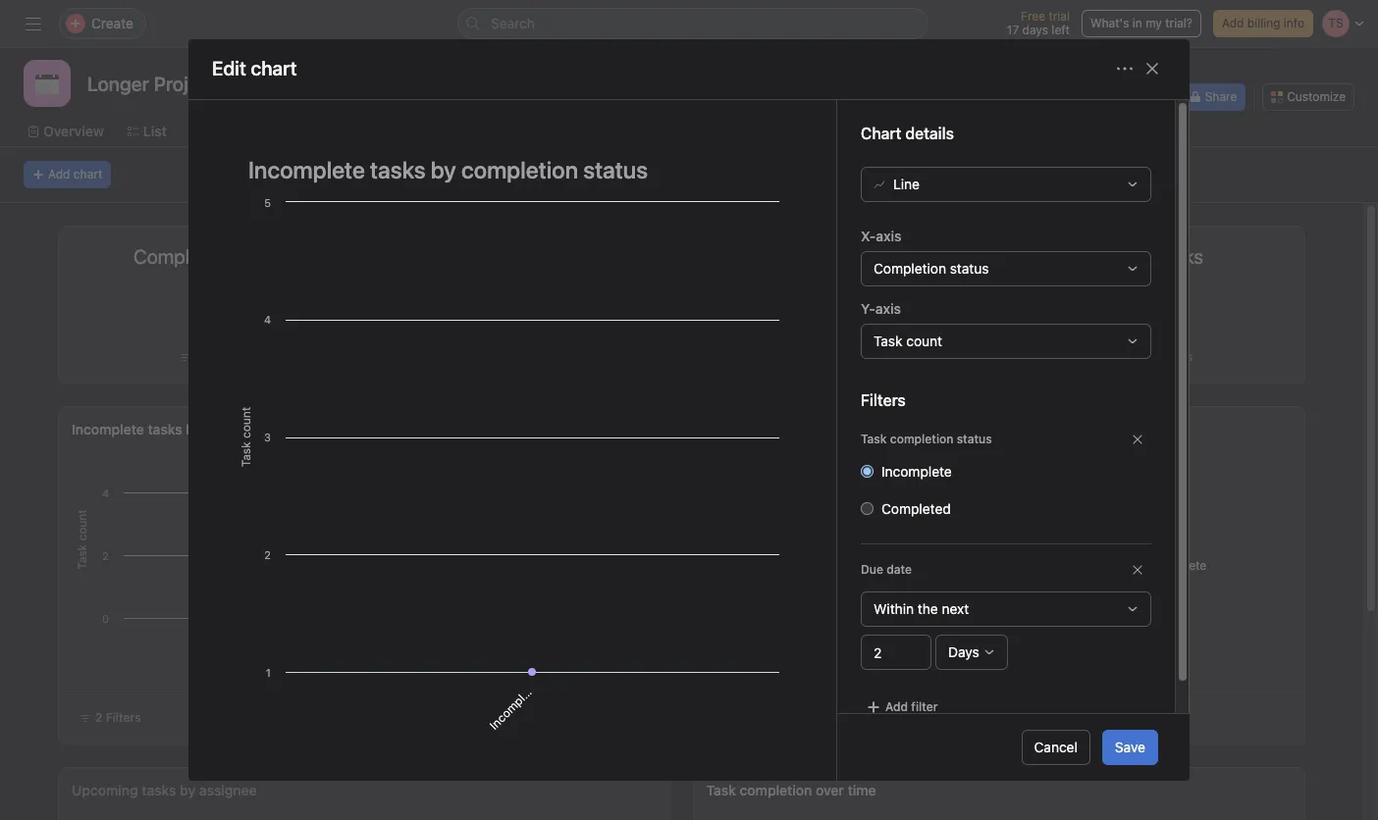Task type: describe. For each thing, give the bounding box(es) containing it.
messages
[[807, 123, 872, 139]]

by section
[[186, 421, 253, 438]]

within the next
[[874, 601, 969, 617]]

completion status
[[874, 260, 989, 277]]

y-axis
[[861, 300, 901, 317]]

task completion over time
[[706, 782, 876, 799]]

filters for total tasks
[[1157, 349, 1193, 364]]

info
[[1284, 16, 1304, 30]]

add filter button
[[861, 694, 943, 721]]

save
[[1115, 739, 1145, 756]]

in inside tasks not in a section
[[379, 622, 396, 640]]

completion for status
[[890, 432, 953, 447]]

free trial 17 days left
[[1007, 9, 1070, 37]]

overview
[[43, 123, 104, 139]]

add billing info
[[1222, 16, 1304, 30]]

tasks
[[339, 647, 372, 679]]

y-
[[861, 300, 875, 317]]

incomplete tasks by section
[[72, 421, 253, 438]]

total tasks
[[1112, 245, 1203, 268]]

1 filter button
[[809, 347, 872, 367]]

chart details
[[861, 125, 954, 142]]

calendar image
[[35, 72, 59, 95]]

0 button
[[826, 282, 855, 337]]

2 filters button
[[71, 705, 150, 732]]

more actions image
[[1117, 61, 1133, 77]]

upcoming tasks by assignee
[[72, 782, 257, 799]]

1 filter
[[829, 349, 867, 364]]

tasks for upcoming
[[142, 782, 176, 799]]

in inside button
[[1132, 16, 1142, 30]]

trial
[[1049, 9, 1070, 24]]

axis for x-
[[876, 228, 901, 244]]

task for task completion over time
[[706, 782, 736, 799]]

not
[[364, 632, 387, 655]]

edit chart
[[212, 57, 297, 80]]

completion
[[874, 260, 946, 277]]

add billing info button
[[1213, 10, 1313, 37]]

cancel button
[[1021, 730, 1090, 766]]

2 filters
[[95, 711, 141, 725]]

1 for 1st the 1 button
[[513, 282, 533, 337]]

add filter
[[885, 700, 938, 714]]

cancel
[[1034, 739, 1078, 756]]

filter
[[911, 700, 938, 714]]

task count
[[874, 333, 942, 349]]

add chart button
[[24, 161, 111, 188]]

days
[[1022, 23, 1048, 37]]

messages link
[[791, 121, 872, 142]]

no filters button
[[1118, 347, 1198, 367]]

free
[[1021, 9, 1045, 24]]

axis for y-
[[875, 300, 901, 317]]

search button
[[457, 8, 929, 39]]

line button
[[861, 167, 1151, 202]]

list link
[[127, 121, 167, 142]]

completion status
[[799, 421, 916, 438]]

line
[[893, 176, 920, 192]]

2
[[95, 711, 102, 725]]

my
[[1146, 16, 1162, 30]]

add chart
[[48, 167, 102, 182]]

upcoming
[[72, 782, 138, 799]]

by assignee
[[180, 782, 257, 799]]

overview link
[[27, 121, 104, 142]]

completion for over time
[[740, 782, 812, 799]]

1 1 button from the left
[[513, 282, 533, 337]]

status inside 'dropdown button'
[[950, 260, 989, 277]]

17
[[1007, 23, 1019, 37]]



Task type: vqa. For each thing, say whether or not it's contained in the screenshot.
1
yes



Task type: locate. For each thing, give the bounding box(es) containing it.
files link
[[896, 121, 942, 142]]

task
[[874, 333, 903, 349], [861, 432, 887, 447], [706, 782, 736, 799]]

what's
[[1090, 16, 1129, 30]]

tasks not in a section
[[339, 584, 434, 679]]

1 vertical spatial task
[[861, 432, 887, 447]]

1
[[513, 282, 533, 337], [1147, 282, 1168, 337], [829, 349, 835, 364]]

over time
[[816, 782, 876, 799]]

incomplete
[[72, 421, 144, 438], [881, 463, 952, 480], [1145, 558, 1206, 573], [486, 679, 540, 733]]

1 horizontal spatial in
[[1132, 16, 1142, 30]]

completion
[[890, 432, 953, 447], [740, 782, 812, 799]]

add to starred image
[[258, 76, 274, 91]]

1 for 2nd the 1 button from left
[[1147, 282, 1168, 337]]

filters inside button
[[106, 711, 141, 725]]

tasks right upcoming
[[142, 782, 176, 799]]

None number field
[[861, 635, 931, 670]]

tasks
[[148, 421, 182, 438], [742, 421, 776, 438], [142, 782, 176, 799]]

0 vertical spatial task
[[874, 333, 903, 349]]

a
[[388, 615, 403, 630]]

2 horizontal spatial filters
[[1157, 349, 1193, 364]]

filters
[[1157, 349, 1193, 364], [861, 392, 906, 409], [106, 711, 141, 725]]

overdue tasks
[[779, 245, 902, 268]]

within the next button
[[861, 592, 1151, 627]]

2 1 button from the left
[[1147, 282, 1168, 337]]

1 vertical spatial axis
[[875, 300, 901, 317]]

by
[[780, 421, 796, 438]]

1 vertical spatial filters
[[861, 392, 906, 409]]

due
[[861, 562, 883, 577]]

0 horizontal spatial completion
[[740, 782, 812, 799]]

None text field
[[82, 66, 221, 101]]

completion status button
[[861, 251, 1151, 287]]

1 button
[[513, 282, 533, 337], [1147, 282, 1168, 337]]

within
[[874, 601, 914, 617]]

count
[[906, 333, 942, 349]]

0 horizontal spatial 1 button
[[513, 282, 533, 337]]

1 vertical spatial status
[[957, 432, 992, 447]]

Completed radio
[[861, 502, 874, 515]]

filters inside button
[[1157, 349, 1193, 364]]

list
[[143, 123, 167, 139]]

0 vertical spatial add
[[1222, 16, 1244, 30]]

1 horizontal spatial completion
[[890, 432, 953, 447]]

days button
[[935, 635, 1008, 670]]

total tasks by completion status
[[706, 421, 916, 438]]

1 horizontal spatial filters
[[861, 392, 906, 409]]

Incomplete tasks by completion status text field
[[236, 147, 789, 192]]

completion left over time
[[740, 782, 812, 799]]

0 vertical spatial completion
[[890, 432, 953, 447]]

section
[[395, 584, 434, 623]]

tasks left by
[[742, 421, 776, 438]]

no
[[1138, 349, 1154, 364]]

1 horizontal spatial 1 button
[[1147, 282, 1168, 337]]

add
[[1222, 16, 1244, 30], [48, 167, 70, 182], [885, 700, 908, 714]]

search list box
[[457, 8, 929, 39]]

a button to remove the filter image
[[1132, 434, 1143, 446]]

0 horizontal spatial add
[[48, 167, 70, 182]]

2 horizontal spatial add
[[1222, 16, 1244, 30]]

1 horizontal spatial 1
[[829, 349, 835, 364]]

filter
[[838, 349, 867, 364]]

in
[[1132, 16, 1142, 30], [379, 622, 396, 640]]

add for add chart
[[48, 167, 70, 182]]

2 vertical spatial filters
[[106, 711, 141, 725]]

no filters
[[1138, 349, 1193, 364]]

add left filter
[[885, 700, 908, 714]]

0
[[826, 282, 855, 337]]

add for add billing info
[[1222, 16, 1244, 30]]

tasks left by section
[[148, 421, 182, 438]]

0 horizontal spatial filters
[[106, 711, 141, 725]]

the
[[918, 601, 938, 617]]

left
[[1052, 23, 1070, 37]]

0 vertical spatial filters
[[1157, 349, 1193, 364]]

axis
[[876, 228, 901, 244], [875, 300, 901, 317]]

task for task completion status
[[861, 432, 887, 447]]

close image
[[1144, 61, 1160, 77]]

tasks for incomplete
[[148, 421, 182, 438]]

2 vertical spatial add
[[885, 700, 908, 714]]

task count button
[[861, 324, 1151, 359]]

filters for incomplete tasks by section
[[106, 711, 141, 725]]

task for task count
[[874, 333, 903, 349]]

filters right no
[[1157, 349, 1193, 364]]

trial?
[[1165, 16, 1193, 30]]

1 horizontal spatial add
[[885, 700, 908, 714]]

2 horizontal spatial 1
[[1147, 282, 1168, 337]]

completed tasks
[[133, 245, 278, 268]]

task inside dropdown button
[[874, 333, 903, 349]]

status
[[950, 260, 989, 277], [957, 432, 992, 447]]

1 vertical spatial in
[[379, 622, 396, 640]]

1 vertical spatial add
[[48, 167, 70, 182]]

files
[[912, 123, 942, 139]]

filters right 2
[[106, 711, 141, 725]]

date
[[887, 562, 912, 577]]

due date
[[861, 562, 912, 577]]

1 for 1 filter
[[829, 349, 835, 364]]

2 vertical spatial task
[[706, 782, 736, 799]]

0 horizontal spatial in
[[379, 622, 396, 640]]

x-
[[861, 228, 876, 244]]

save button
[[1102, 730, 1158, 766]]

ts
[[1094, 89, 1109, 104]]

search
[[491, 15, 535, 31]]

next
[[942, 601, 969, 617]]

total
[[706, 421, 738, 438]]

0 vertical spatial in
[[1132, 16, 1142, 30]]

add for add filter
[[885, 700, 908, 714]]

what's in my trial?
[[1090, 16, 1193, 30]]

0 vertical spatial axis
[[876, 228, 901, 244]]

Incomplete radio
[[861, 465, 874, 478]]

billing
[[1247, 16, 1280, 30]]

a button to remove the filter image
[[1132, 564, 1143, 576]]

add inside dropdown button
[[885, 700, 908, 714]]

task completion status
[[861, 432, 992, 447]]

chart
[[73, 167, 102, 182]]

share
[[1205, 89, 1237, 104]]

filters up completion status
[[861, 392, 906, 409]]

x-axis
[[861, 228, 901, 244]]

1 inside button
[[829, 349, 835, 364]]

ts button
[[1090, 85, 1114, 109]]

days
[[948, 644, 979, 661]]

tasks for total
[[742, 421, 776, 438]]

completion up "completed"
[[890, 432, 953, 447]]

add left "chart"
[[48, 167, 70, 182]]

0 vertical spatial status
[[950, 260, 989, 277]]

axis up completion
[[876, 228, 901, 244]]

1 vertical spatial completion
[[740, 782, 812, 799]]

add left the "billing"
[[1222, 16, 1244, 30]]

completed
[[881, 501, 951, 517]]

axis up task count
[[875, 300, 901, 317]]

what's in my trial? button
[[1082, 10, 1201, 37]]

0 horizontal spatial 1
[[513, 282, 533, 337]]

share button
[[1180, 83, 1246, 111]]



